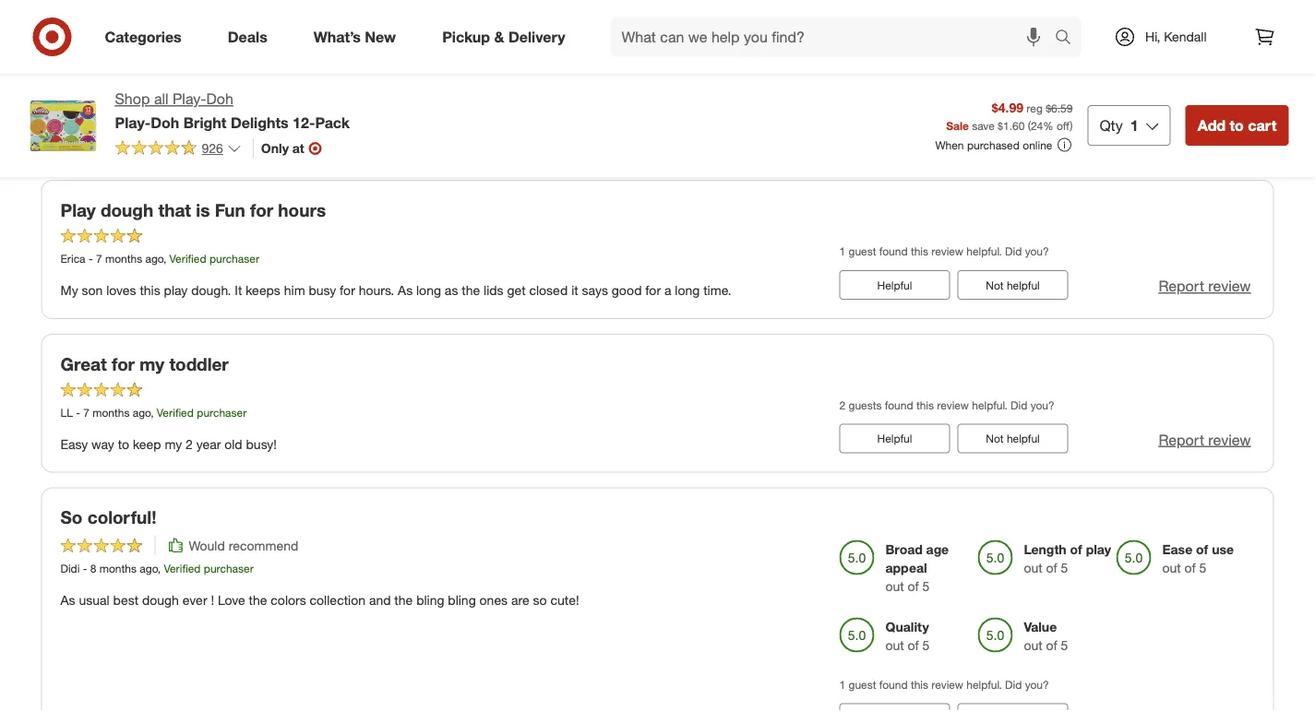 Task type: describe. For each thing, give the bounding box(es) containing it.
old for great for my toddler
[[225, 436, 242, 452]]

just
[[650, 128, 671, 144]]

add to cart button
[[1186, 105, 1289, 146]]

you? for play dough that is fun for hours's not helpful button
[[1025, 244, 1049, 258]]

year for play-doh
[[187, 110, 211, 126]]

you? for 1st report review button from the top of the page
[[1031, 90, 1055, 104]]

so
[[533, 592, 547, 608]]

broad
[[886, 541, 923, 557]]

play
[[60, 199, 96, 221]]

verified for play dough that is fun for hours
[[169, 252, 206, 266]]

1 guest from the top
[[849, 244, 876, 258]]

12-
[[293, 113, 315, 131]]

ago for dough
[[145, 252, 163, 266]]

doh down all
[[151, 113, 179, 131]]

of inside i bought this for my 3 year old grand baby that was given play-doh for his birthday and was left outside out of it's container and it dried. it's a wonderful gift however for a 3 year old i make sure i'm supervising my grandkids playtime just in case
[[682, 110, 693, 126]]

out inside i bought this for my 3 year old grand baby that was given play-doh for his birthday and was left outside out of it's container and it dried. it's a wonderful gift however for a 3 year old i make sure i'm supervising my grandkids playtime just in case
[[660, 110, 678, 126]]

erica
[[60, 252, 85, 266]]

1 bling from the left
[[416, 592, 444, 608]]

my son loves this play dough. it keeps him busy for hours. as long as the lids get closed it says good for a long time.
[[60, 282, 732, 298]]

ago for colorful!
[[140, 562, 158, 575]]

bought
[[67, 110, 108, 126]]

did for great for my toddler the helpful button
[[1011, 398, 1028, 412]]

months up bright at the top left
[[193, 79, 231, 93]]

good
[[612, 282, 642, 298]]

1 horizontal spatial i
[[354, 128, 357, 144]]

collection
[[310, 592, 366, 608]]

0 horizontal spatial i
[[60, 110, 64, 126]]

of inside broad age appeal out of 5
[[908, 578, 919, 594]]

verified up baby
[[258, 79, 295, 93]]

0 horizontal spatial a
[[118, 128, 125, 144]]

in
[[674, 128, 684, 144]]

pack
[[315, 113, 350, 131]]

play-doh
[[60, 27, 137, 48]]

kendall
[[1164, 29, 1207, 45]]

report for play dough that is fun for hours
[[1159, 277, 1205, 295]]

save
[[972, 119, 995, 132]]

for right pens
[[114, 79, 127, 93]]

pickup
[[442, 28, 490, 46]]

it's
[[97, 128, 114, 144]]

would
[[189, 538, 225, 554]]

what's new link
[[298, 17, 419, 57]]

2 for not helpful
[[840, 90, 846, 104]]

2 vertical spatial 2
[[186, 436, 193, 452]]

found for play dough that is fun for hours's not helpful button
[[880, 244, 908, 258]]

What can we help you find? suggestions appear below search field
[[611, 17, 1060, 57]]

not helpful for great for my toddler
[[986, 432, 1040, 446]]

%
[[1043, 119, 1054, 132]]

, for great for my toddler
[[151, 406, 154, 420]]

out inside ease of use out of 5
[[1163, 560, 1181, 576]]

so colorful!
[[60, 507, 156, 529]]

for down baby
[[264, 128, 279, 144]]

doh up bright at the top left
[[206, 90, 233, 108]]

not for great for my toddler
[[986, 432, 1004, 446]]

quality out of 5
[[886, 619, 930, 653]]

1 horizontal spatial a
[[283, 128, 290, 144]]

ease
[[1163, 541, 1193, 557]]

ago for for
[[133, 406, 151, 420]]

out inside the value out of 5
[[1024, 637, 1043, 653]]

quality
[[886, 619, 929, 635]]

sale
[[946, 119, 969, 132]]

usual
[[79, 592, 110, 608]]

use
[[1212, 541, 1234, 557]]

$4.99 reg $6.59 sale save $ 1.60 ( 24 % off )
[[946, 99, 1073, 132]]

1 long from the left
[[416, 282, 441, 298]]

5 for appeal
[[923, 578, 930, 594]]

2 horizontal spatial the
[[462, 282, 480, 298]]

1 vertical spatial old
[[332, 128, 350, 144]]

helpful. for not helpful button corresponding to great for my toddler
[[972, 398, 1008, 412]]

sure
[[396, 128, 421, 144]]

ever
[[183, 592, 207, 608]]

all
[[154, 90, 169, 108]]

value out of 5
[[1024, 619, 1068, 653]]

colorful!
[[87, 507, 156, 529]]

add to cart
[[1198, 116, 1277, 134]]

my left the toddler
[[140, 353, 164, 375]]

not helpful button for play dough that is fun for hours
[[958, 270, 1069, 300]]

purchased
[[967, 138, 1020, 152]]

1 helpful from the top
[[1007, 124, 1040, 138]]

guests for not helpful
[[849, 90, 882, 104]]

0 vertical spatial play
[[164, 282, 188, 298]]

what's
[[314, 28, 361, 46]]

1 vertical spatial it
[[572, 282, 578, 298]]

, for play dough that is fun for hours
[[163, 252, 166, 266]]

pickup & delivery link
[[427, 17, 589, 57]]

it's
[[697, 110, 713, 126]]

$
[[998, 119, 1003, 132]]

1 horizontal spatial the
[[395, 592, 413, 608]]

purchaser for play dough that is fun for hours
[[210, 252, 259, 266]]

found for 1st report review button from the top of the page
[[885, 90, 913, 104]]

recommend
[[229, 538, 299, 554]]

1 not from the top
[[986, 124, 1004, 138]]

helpful. for play dough that is fun for hours's not helpful button
[[967, 244, 1002, 258]]

0 horizontal spatial and
[[369, 592, 391, 608]]

out inside length of play out of 5
[[1024, 560, 1043, 576]]

0 horizontal spatial to
[[118, 436, 129, 452]]

for right "great"
[[112, 353, 135, 375]]

length
[[1024, 541, 1067, 557]]

i'm
[[424, 128, 442, 144]]

helpful button for play dough that is fun for hours
[[840, 270, 950, 300]]

closed
[[529, 282, 568, 298]]

hi,
[[1146, 29, 1161, 45]]

year for great for my toddler
[[196, 436, 221, 452]]

play- inside i bought this for my 3 year old grand baby that was given play-doh for his birthday and was left outside out of it's container and it dried. it's a wonderful gift however for a 3 year old i make sure i'm supervising my grandkids playtime just in case
[[392, 110, 422, 126]]

helpful button for great for my toddler
[[840, 424, 950, 454]]

2 guests found this review helpful. did you? for not helpful
[[840, 90, 1055, 104]]

what's new
[[314, 28, 396, 46]]

1 report review from the top
[[1159, 123, 1251, 141]]

report review button for play dough that is fun for hours
[[1159, 276, 1251, 297]]

busy
[[309, 282, 336, 298]]

my down all
[[155, 110, 173, 126]]

2 1 guest found this review helpful. did you? from the top
[[840, 678, 1049, 692]]

it
[[235, 282, 242, 298]]

son
[[82, 282, 103, 298]]

would recommend
[[189, 538, 299, 554]]

helpful. for 1st report review button from the top of the page
[[972, 90, 1008, 104]]

colors
[[271, 592, 306, 608]]

1 vertical spatial as
[[60, 592, 75, 608]]

5 for play
[[1061, 560, 1068, 576]]

keeps
[[246, 282, 281, 298]]

helpful for great for my toddler
[[878, 432, 912, 446]]

ll
[[60, 406, 73, 420]]

1 was from the left
[[331, 110, 354, 126]]

months for dough
[[105, 252, 142, 266]]

time.
[[704, 282, 732, 298]]

age
[[926, 541, 949, 557]]

$4.99
[[992, 99, 1024, 115]]

play- up bright at the top left
[[173, 90, 206, 108]]

1 horizontal spatial and
[[540, 110, 561, 126]]

great for my toddler
[[60, 353, 229, 375]]

, for so colorful!
[[158, 562, 161, 575]]

best pens for doodling - 7 months ago , verified purchaser
[[60, 79, 348, 93]]

2 guest from the top
[[849, 678, 876, 692]]

did for 1st not helpful button
[[1011, 90, 1028, 104]]

reg
[[1027, 101, 1043, 115]]

ones
[[480, 592, 508, 608]]

24
[[1031, 119, 1043, 132]]

only
[[261, 140, 289, 156]]

playtime
[[597, 128, 646, 144]]

2 long from the left
[[675, 282, 700, 298]]

2 horizontal spatial a
[[665, 282, 672, 298]]

deals link
[[212, 17, 291, 57]]

bright
[[183, 113, 227, 131]]

so
[[60, 507, 83, 529]]

grandkids
[[537, 128, 594, 144]]

are
[[511, 592, 530, 608]]

7 for for
[[83, 406, 89, 420]]

baby
[[273, 110, 302, 126]]

7 for dough
[[96, 252, 102, 266]]

when
[[935, 138, 964, 152]]

of inside quality out of 5
[[908, 637, 919, 653]]

grand
[[237, 110, 270, 126]]

1 vertical spatial dough
[[142, 592, 179, 608]]

delights
[[231, 113, 289, 131]]

this inside i bought this for my 3 year old grand baby that was given play-doh for his birthday and was left outside out of it's container and it dried. it's a wonderful gift however for a 3 year old i make sure i'm supervising my grandkids playtime just in case
[[112, 110, 133, 126]]

says
[[582, 282, 608, 298]]

0 vertical spatial dough
[[101, 199, 153, 221]]



Task type: vqa. For each thing, say whether or not it's contained in the screenshot.
the Add
yes



Task type: locate. For each thing, give the bounding box(es) containing it.
when purchased online
[[935, 138, 1053, 152]]

not helpful for play dough that is fun for hours
[[986, 278, 1040, 292]]

a left "at"
[[283, 128, 290, 144]]

out inside broad age appeal out of 5
[[886, 578, 904, 594]]

dough down didi - 8 months ago , verified purchaser on the left bottom of page
[[142, 592, 179, 608]]

for left his
[[449, 110, 465, 126]]

ease of use out of 5
[[1163, 541, 1234, 576]]

2 vertical spatial year
[[196, 436, 221, 452]]

was up grandkids
[[565, 110, 588, 126]]

my down birthday
[[516, 128, 533, 144]]

0 vertical spatial i
[[60, 110, 64, 126]]

1 vertical spatial helpful
[[878, 432, 912, 446]]

2 vertical spatial helpful
[[1007, 432, 1040, 446]]

2 guests from the top
[[849, 398, 882, 412]]

i bought this for my 3 year old grand baby that was given play-doh for his birthday and was left outside out of it's container and it dried. it's a wonderful gift however for a 3 year old i make sure i'm supervising my grandkids playtime just in case
[[60, 110, 807, 144]]

1 vertical spatial report review button
[[1159, 276, 1251, 297]]

0 vertical spatial guest
[[849, 244, 876, 258]]

5 inside length of play out of 5
[[1061, 560, 1068, 576]]

online
[[1023, 138, 1053, 152]]

old
[[215, 110, 233, 126], [332, 128, 350, 144], [225, 436, 242, 452]]

purchaser
[[298, 79, 348, 93], [210, 252, 259, 266], [197, 406, 247, 420], [204, 562, 254, 575]]

fun
[[215, 199, 245, 221]]

1 horizontal spatial was
[[565, 110, 588, 126]]

2 helpful from the top
[[878, 432, 912, 446]]

(
[[1028, 119, 1031, 132]]

doh up i'm
[[422, 110, 446, 126]]

get
[[507, 282, 526, 298]]

2 vertical spatial report review
[[1159, 431, 1251, 449]]

play right "length"
[[1086, 541, 1111, 557]]

search
[[1047, 30, 1091, 48]]

play- up the best
[[60, 27, 103, 48]]

7 right all
[[184, 79, 190, 93]]

for right busy
[[340, 282, 355, 298]]

way
[[91, 436, 114, 452]]

cart
[[1248, 116, 1277, 134]]

report for great for my toddler
[[1159, 431, 1205, 449]]

1 vertical spatial report review
[[1159, 277, 1251, 295]]

him
[[284, 282, 305, 298]]

0 horizontal spatial it
[[572, 282, 578, 298]]

doodling
[[130, 79, 174, 93]]

3 left bright at the top left
[[176, 110, 183, 126]]

ago down play dough that is fun for hours
[[145, 252, 163, 266]]

my right keep
[[165, 436, 182, 452]]

left
[[591, 110, 610, 126]]

of left 'use'
[[1196, 541, 1209, 557]]

out down ease
[[1163, 560, 1181, 576]]

purchaser for so colorful!
[[204, 562, 254, 575]]

1 vertical spatial 2
[[840, 398, 846, 412]]

as
[[445, 282, 458, 298]]

1 horizontal spatial as
[[398, 282, 413, 298]]

and right "collection"
[[369, 592, 391, 608]]

it right container
[[800, 110, 807, 126]]

1 vertical spatial 1
[[840, 244, 846, 258]]

keep
[[133, 436, 161, 452]]

1 vertical spatial helpful
[[1007, 278, 1040, 292]]

ago right 8
[[140, 562, 158, 575]]

guests for helpful
[[849, 398, 882, 412]]

2 not helpful from the top
[[986, 278, 1040, 292]]

1 vertical spatial guests
[[849, 398, 882, 412]]

5 inside broad age appeal out of 5
[[923, 578, 930, 594]]

1 vertical spatial helpful button
[[840, 424, 950, 454]]

purchaser up the busy!
[[197, 406, 247, 420]]

0 vertical spatial 2 guests found this review helpful. did you?
[[840, 90, 1055, 104]]

play-
[[60, 27, 103, 48], [173, 90, 206, 108], [392, 110, 422, 126], [115, 113, 151, 131]]

of down quality
[[908, 637, 919, 653]]

play dough that is fun for hours
[[60, 199, 326, 221]]

outside
[[613, 110, 656, 126]]

0 horizontal spatial as
[[60, 592, 75, 608]]

easy way to keep my 2 year old busy!
[[60, 436, 277, 452]]

guest
[[849, 244, 876, 258], [849, 678, 876, 692]]

not helpful button for great for my toddler
[[958, 424, 1069, 454]]

1 horizontal spatial bling
[[448, 592, 476, 608]]

0 vertical spatial report
[[1159, 123, 1205, 141]]

at
[[292, 140, 304, 156]]

doh up pens
[[103, 27, 137, 48]]

categories link
[[89, 17, 205, 57]]

0 horizontal spatial 3
[[176, 110, 183, 126]]

verified down would
[[164, 562, 201, 575]]

case
[[688, 128, 715, 144]]

of left it's
[[682, 110, 693, 126]]

months
[[193, 79, 231, 93], [105, 252, 142, 266], [92, 406, 130, 420], [99, 562, 137, 575]]

2 guests found this review helpful. did you?
[[840, 90, 1055, 104], [840, 398, 1055, 412]]

of right "length"
[[1070, 541, 1083, 557]]

&
[[494, 28, 504, 46]]

for down the shop
[[136, 110, 152, 126]]

wonderful
[[128, 128, 186, 144]]

best
[[60, 79, 83, 93]]

helpful
[[878, 278, 912, 292], [878, 432, 912, 446]]

- for for
[[76, 406, 80, 420]]

months up way
[[92, 406, 130, 420]]

1 guests from the top
[[849, 90, 882, 104]]

2 vertical spatial report review button
[[1159, 430, 1251, 451]]

1 1 guest found this review helpful. did you? from the top
[[840, 244, 1049, 258]]

purchaser down would recommend
[[204, 562, 254, 575]]

a right good
[[665, 282, 672, 298]]

easy
[[60, 436, 88, 452]]

of down appeal
[[908, 578, 919, 594]]

1 vertical spatial 2 guests found this review helpful. did you?
[[840, 398, 1055, 412]]

0 vertical spatial report review button
[[1159, 122, 1251, 143]]

2 vertical spatial old
[[225, 436, 242, 452]]

1 horizontal spatial 7
[[96, 252, 102, 266]]

play left dough.
[[164, 282, 188, 298]]

old up however
[[215, 110, 233, 126]]

3 report from the top
[[1159, 431, 1205, 449]]

2 not from the top
[[986, 278, 1004, 292]]

1
[[1131, 116, 1139, 134], [840, 244, 846, 258], [840, 678, 846, 692]]

it left says on the top left
[[572, 282, 578, 298]]

value
[[1024, 619, 1057, 635]]

verified up dough.
[[169, 252, 206, 266]]

0 vertical spatial it
[[800, 110, 807, 126]]

verified for so colorful!
[[164, 562, 201, 575]]

2 vertical spatial 7
[[83, 406, 89, 420]]

image of play-doh bright delights 12-pack image
[[26, 89, 100, 162]]

categories
[[105, 28, 182, 46]]

926
[[202, 140, 223, 156]]

0 horizontal spatial that
[[158, 199, 191, 221]]

not
[[986, 124, 1004, 138], [986, 278, 1004, 292], [986, 432, 1004, 446]]

you? for not helpful button corresponding to great for my toddler
[[1031, 398, 1055, 412]]

1 horizontal spatial play
[[1086, 541, 1111, 557]]

0 vertical spatial not helpful button
[[958, 116, 1069, 146]]

the right "collection"
[[395, 592, 413, 608]]

0 horizontal spatial was
[[331, 110, 354, 126]]

was
[[331, 110, 354, 126], [565, 110, 588, 126]]

of inside the value out of 5
[[1046, 637, 1058, 653]]

0 horizontal spatial bling
[[416, 592, 444, 608]]

the right love
[[249, 592, 267, 608]]

the right as
[[462, 282, 480, 298]]

and right container
[[775, 110, 797, 126]]

1 vertical spatial not
[[986, 278, 1004, 292]]

8
[[90, 562, 96, 575]]

found
[[885, 90, 913, 104], [880, 244, 908, 258], [885, 398, 913, 412], [880, 678, 908, 692]]

search button
[[1047, 17, 1091, 61]]

0 vertical spatial 1
[[1131, 116, 1139, 134]]

as right hours.
[[398, 282, 413, 298]]

2 vertical spatial not
[[986, 432, 1004, 446]]

play inside length of play out of 5
[[1086, 541, 1111, 557]]

0 vertical spatial report review
[[1159, 123, 1251, 141]]

1 vertical spatial report
[[1159, 277, 1205, 295]]

0 vertical spatial not
[[986, 124, 1004, 138]]

love
[[218, 592, 245, 608]]

0 vertical spatial year
[[187, 110, 211, 126]]

7
[[184, 79, 190, 93], [96, 252, 102, 266], [83, 406, 89, 420]]

2 bling from the left
[[448, 592, 476, 608]]

7 right erica
[[96, 252, 102, 266]]

2 report review button from the top
[[1159, 276, 1251, 297]]

2 vertical spatial 1
[[840, 678, 846, 692]]

of down "length"
[[1046, 560, 1058, 576]]

erica - 7 months ago , verified purchaser
[[60, 252, 259, 266]]

-
[[177, 79, 181, 93], [89, 252, 93, 266], [76, 406, 80, 420], [83, 562, 87, 575]]

out down quality
[[886, 637, 904, 653]]

1 not helpful from the top
[[986, 124, 1040, 138]]

purchaser up pack
[[298, 79, 348, 93]]

only at
[[261, 140, 304, 156]]

a right it's
[[118, 128, 125, 144]]

0 horizontal spatial 7
[[83, 406, 89, 420]]

as usual best dough ever ! love the colors collection and the bling bling ones are so cute!
[[60, 592, 579, 608]]

broad age appeal out of 5
[[886, 541, 949, 594]]

2 report from the top
[[1159, 277, 1205, 295]]

0 vertical spatial to
[[1230, 116, 1244, 134]]

months for colorful!
[[99, 562, 137, 575]]

0 vertical spatial that
[[306, 110, 328, 126]]

not helpful
[[986, 124, 1040, 138], [986, 278, 1040, 292], [986, 432, 1040, 446]]

it
[[800, 110, 807, 126], [572, 282, 578, 298]]

deals
[[228, 28, 267, 46]]

that right baby
[[306, 110, 328, 126]]

$6.59
[[1046, 101, 1073, 115]]

report
[[1159, 123, 1205, 141], [1159, 277, 1205, 295], [1159, 431, 1205, 449]]

to right add
[[1230, 116, 1244, 134]]

container
[[717, 110, 771, 126]]

1 guest found this review helpful. did you?
[[840, 244, 1049, 258], [840, 678, 1049, 692]]

purchaser for great for my toddler
[[197, 406, 247, 420]]

2 vertical spatial not helpful
[[986, 432, 1040, 446]]

3 report review from the top
[[1159, 431, 1251, 449]]

hours.
[[359, 282, 394, 298]]

3 not helpful button from the top
[[958, 424, 1069, 454]]

- right erica
[[89, 252, 93, 266]]

0 vertical spatial guests
[[849, 90, 882, 104]]

5
[[1061, 560, 1068, 576], [1200, 560, 1207, 576], [923, 578, 930, 594], [923, 637, 930, 653], [1061, 637, 1068, 653]]

2 for helpful
[[840, 398, 846, 412]]

report review for great for my toddler
[[1159, 431, 1251, 449]]

was left given
[[331, 110, 354, 126]]

- for dough
[[89, 252, 93, 266]]

- right ll
[[76, 406, 80, 420]]

1 vertical spatial 1 guest found this review helpful. did you?
[[840, 678, 1049, 692]]

2 not helpful button from the top
[[958, 270, 1069, 300]]

old for play-doh
[[215, 110, 233, 126]]

1 horizontal spatial 3
[[293, 128, 300, 144]]

2 guests found this review helpful. did you? for helpful
[[840, 398, 1055, 412]]

0 vertical spatial 7
[[184, 79, 190, 93]]

old left make
[[332, 128, 350, 144]]

3 down baby
[[293, 128, 300, 144]]

0 vertical spatial as
[[398, 282, 413, 298]]

verified for great for my toddler
[[157, 406, 194, 420]]

purchaser up the 'it'
[[210, 252, 259, 266]]

0 vertical spatial helpful
[[1007, 124, 1040, 138]]

gift
[[189, 128, 208, 144]]

didi - 8 months ago , verified purchaser
[[60, 562, 254, 575]]

0 vertical spatial 1 guest found this review helpful. did you?
[[840, 244, 1049, 258]]

1 vertical spatial play
[[1086, 541, 1111, 557]]

0 vertical spatial 2
[[840, 90, 846, 104]]

2 vertical spatial report
[[1159, 431, 1205, 449]]

report review button for great for my toddler
[[1159, 430, 1251, 451]]

- right all
[[177, 79, 181, 93]]

2 horizontal spatial 7
[[184, 79, 190, 93]]

2 vertical spatial not helpful button
[[958, 424, 1069, 454]]

verified up 'easy way to keep my 2 year old busy!'
[[157, 406, 194, 420]]

bling
[[416, 592, 444, 608], [448, 592, 476, 608]]

1 vertical spatial not helpful button
[[958, 270, 1069, 300]]

0 horizontal spatial play
[[164, 282, 188, 298]]

months right 8
[[99, 562, 137, 575]]

0 horizontal spatial long
[[416, 282, 441, 298]]

1 helpful button from the top
[[840, 270, 950, 300]]

found for not helpful button corresponding to great for my toddler
[[885, 398, 913, 412]]

1 vertical spatial guest
[[849, 678, 876, 692]]

3 report review button from the top
[[1159, 430, 1251, 451]]

1 vertical spatial i
[[354, 128, 357, 144]]

that inside i bought this for my 3 year old grand baby that was given play-doh for his birthday and was left outside out of it's container and it dried. it's a wonderful gift however for a 3 year old i make sure i'm supervising my grandkids playtime just in case
[[306, 110, 328, 126]]

1 helpful from the top
[[878, 278, 912, 292]]

3 not helpful from the top
[[986, 432, 1040, 446]]

5 inside ease of use out of 5
[[1200, 560, 1207, 576]]

dough
[[101, 199, 153, 221], [142, 592, 179, 608]]

5 inside the value out of 5
[[1061, 637, 1068, 653]]

7 right ll
[[83, 406, 89, 420]]

months up loves
[[105, 252, 142, 266]]

of down value
[[1046, 637, 1058, 653]]

pickup & delivery
[[442, 28, 565, 46]]

out down "length"
[[1024, 560, 1043, 576]]

)
[[1070, 119, 1073, 132]]

1 vertical spatial 3
[[293, 128, 300, 144]]

1 report review button from the top
[[1159, 122, 1251, 143]]

out down appeal
[[886, 578, 904, 594]]

that left is
[[158, 199, 191, 221]]

i
[[60, 110, 64, 126], [354, 128, 357, 144]]

1 vertical spatial to
[[118, 436, 129, 452]]

helpful for play dough that is fun for hours
[[1007, 278, 1040, 292]]

to right way
[[118, 436, 129, 452]]

doh inside i bought this for my 3 year old grand baby that was given play-doh for his birthday and was left outside out of it's container and it dried. it's a wonderful gift however for a 3 year old i make sure i'm supervising my grandkids playtime just in case
[[422, 110, 446, 126]]

out inside quality out of 5
[[886, 637, 904, 653]]

to inside button
[[1230, 116, 1244, 134]]

2 was from the left
[[565, 110, 588, 126]]

0 vertical spatial helpful button
[[840, 270, 950, 300]]

for
[[114, 79, 127, 93], [136, 110, 152, 126], [449, 110, 465, 126], [264, 128, 279, 144], [250, 199, 273, 221], [340, 282, 355, 298], [646, 282, 661, 298], [112, 353, 135, 375]]

!
[[211, 592, 214, 608]]

report review button
[[1159, 122, 1251, 143], [1159, 276, 1251, 297], [1159, 430, 1251, 451]]

year
[[187, 110, 211, 126], [304, 128, 329, 144], [196, 436, 221, 452]]

- left 8
[[83, 562, 87, 575]]

play- down the shop
[[115, 113, 151, 131]]

dried.
[[60, 128, 93, 144]]

1 report from the top
[[1159, 123, 1205, 141]]

ago up keep
[[133, 406, 151, 420]]

0 vertical spatial not helpful
[[986, 124, 1040, 138]]

of down ease
[[1185, 560, 1196, 576]]

1 horizontal spatial it
[[800, 110, 807, 126]]

new
[[365, 28, 396, 46]]

long left time. on the right of the page
[[675, 282, 700, 298]]

- for colorful!
[[83, 562, 87, 575]]

did for the helpful button associated with play dough that is fun for hours
[[1005, 244, 1022, 258]]

for right good
[[646, 282, 661, 298]]

0 vertical spatial helpful
[[878, 278, 912, 292]]

play- up sure
[[392, 110, 422, 126]]

verified
[[258, 79, 295, 93], [169, 252, 206, 266], [157, 406, 194, 420], [164, 562, 201, 575]]

2 2 guests found this review helpful. did you? from the top
[[840, 398, 1055, 412]]

helpful for play dough that is fun for hours
[[878, 278, 912, 292]]

1 2 guests found this review helpful. did you? from the top
[[840, 90, 1055, 104]]

1 not helpful button from the top
[[958, 116, 1069, 146]]

i left make
[[354, 128, 357, 144]]

3 not from the top
[[986, 432, 1004, 446]]

for right fun
[[250, 199, 273, 221]]

not for play dough that is fun for hours
[[986, 278, 1004, 292]]

given
[[358, 110, 389, 126]]

0 horizontal spatial the
[[249, 592, 267, 608]]

make
[[361, 128, 392, 144]]

,
[[252, 79, 255, 93], [163, 252, 166, 266], [151, 406, 154, 420], [158, 562, 161, 575]]

i up "dried."
[[60, 110, 64, 126]]

months for for
[[92, 406, 130, 420]]

hi, kendall
[[1146, 29, 1207, 45]]

2 report review from the top
[[1159, 277, 1251, 295]]

helpful for great for my toddler
[[1007, 432, 1040, 446]]

1 vertical spatial that
[[158, 199, 191, 221]]

0 vertical spatial 3
[[176, 110, 183, 126]]

5 inside quality out of 5
[[923, 637, 930, 653]]

appeal
[[886, 560, 927, 576]]

old left the busy!
[[225, 436, 242, 452]]

1 horizontal spatial that
[[306, 110, 328, 126]]

3 helpful from the top
[[1007, 432, 1040, 446]]

2 horizontal spatial and
[[775, 110, 797, 126]]

1 horizontal spatial long
[[675, 282, 700, 298]]

2 helpful from the top
[[1007, 278, 1040, 292]]

ago up the grand
[[234, 79, 252, 93]]

out down value
[[1024, 637, 1043, 653]]

report review for play dough that is fun for hours
[[1159, 277, 1251, 295]]

long left as
[[416, 282, 441, 298]]

1 vertical spatial not helpful
[[986, 278, 1040, 292]]

review
[[937, 90, 969, 104], [1209, 123, 1251, 141], [932, 244, 964, 258], [1209, 277, 1251, 295], [937, 398, 969, 412], [1209, 431, 1251, 449], [932, 678, 964, 692]]

out up 'just'
[[660, 110, 678, 126]]

1 vertical spatial year
[[304, 128, 329, 144]]

1 horizontal spatial to
[[1230, 116, 1244, 134]]

and up grandkids
[[540, 110, 561, 126]]

it inside i bought this for my 3 year old grand baby that was given play-doh for his birthday and was left outside out of it's container and it dried. it's a wonderful gift however for a 3 year old i make sure i'm supervising my grandkids playtime just in case
[[800, 110, 807, 126]]

5 for use
[[1200, 560, 1207, 576]]

0 vertical spatial old
[[215, 110, 233, 126]]

dough right play
[[101, 199, 153, 221]]

2 helpful button from the top
[[840, 424, 950, 454]]

as left usual
[[60, 592, 75, 608]]

1.60
[[1003, 119, 1025, 132]]

1 vertical spatial 7
[[96, 252, 102, 266]]



